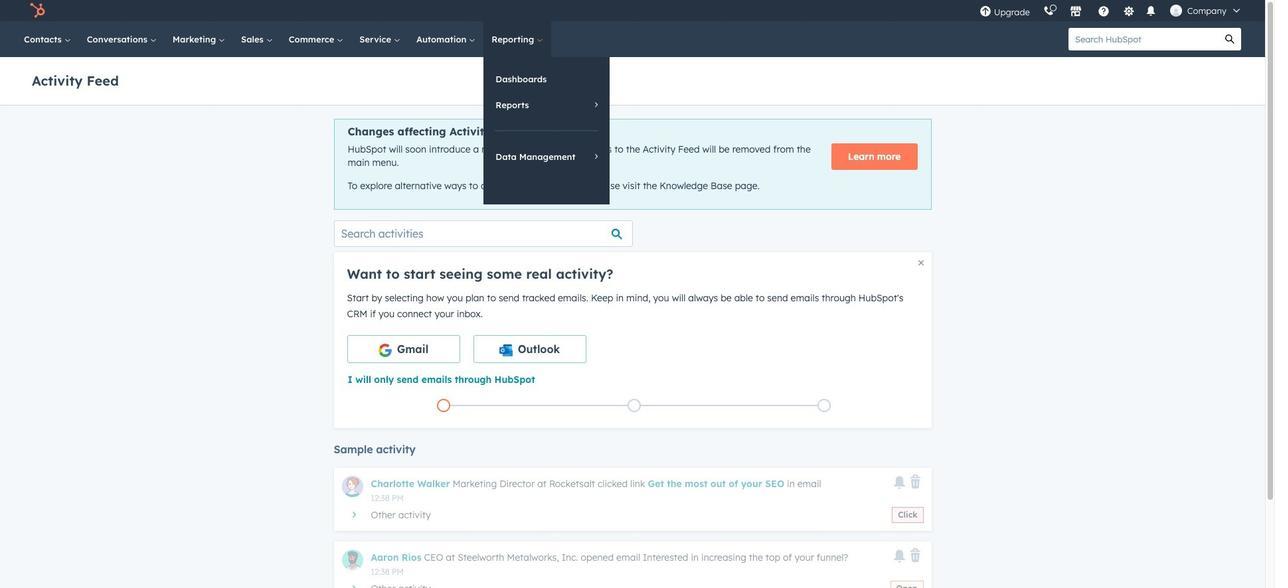 Task type: describe. For each thing, give the bounding box(es) containing it.
Search HubSpot search field
[[1069, 28, 1219, 51]]



Task type: vqa. For each thing, say whether or not it's contained in the screenshot.
the bottommost Starter
no



Task type: locate. For each thing, give the bounding box(es) containing it.
onboarding.steps.sendtrackedemailingmail.title image
[[631, 403, 638, 410]]

Search activities search field
[[334, 220, 633, 247]]

close image
[[919, 260, 924, 266]]

marketplaces image
[[1070, 6, 1082, 18]]

None checkbox
[[474, 335, 586, 363]]

None checkbox
[[347, 335, 460, 363]]

onboarding.steps.finalstep.title image
[[822, 403, 828, 410]]

list
[[349, 397, 920, 415]]

menu
[[973, 0, 1250, 21]]

reporting menu
[[484, 57, 610, 205]]

jacob simon image
[[1171, 5, 1183, 17]]



